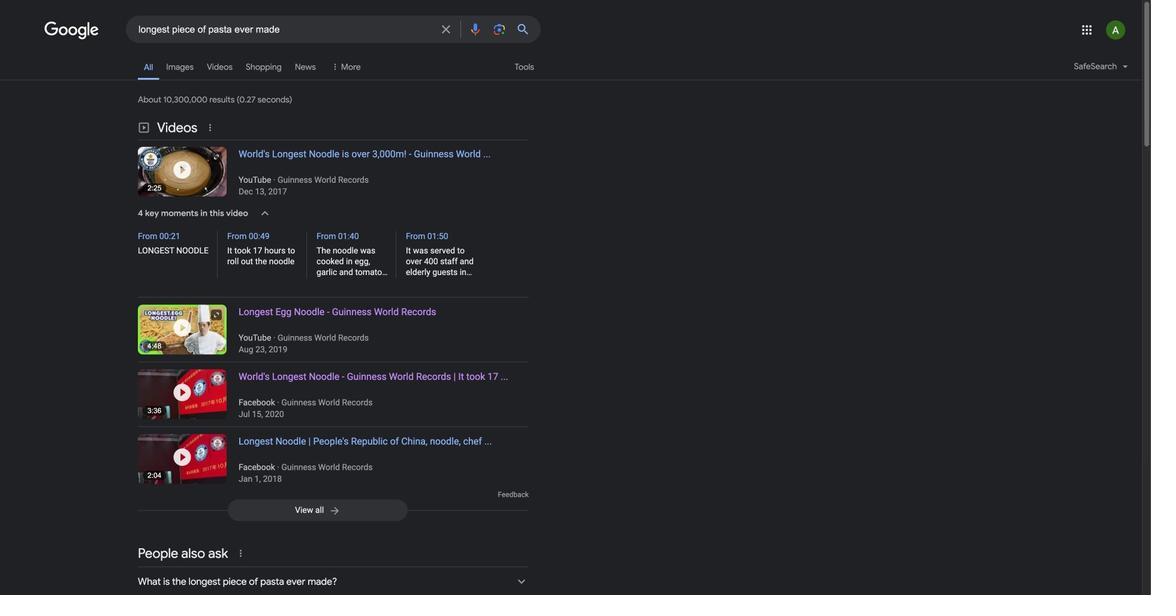 Task type: describe. For each thing, give the bounding box(es) containing it.
Search text field
[[139, 23, 432, 38]]

4 heading from the top
[[227, 435, 529, 484]]

3 heading from the top
[[227, 370, 529, 420]]

search by image image
[[493, 22, 507, 37]]



Task type: vqa. For each thing, say whether or not it's contained in the screenshot.
4th heading from the bottom
yes



Task type: locate. For each thing, give the bounding box(es) containing it.
2 heading from the top
[[227, 305, 529, 355]]

search by voice image
[[469, 22, 483, 37]]

None search field
[[0, 15, 541, 43]]

google image
[[44, 22, 100, 40]]

heading
[[227, 147, 529, 197], [227, 305, 529, 355], [227, 370, 529, 420], [227, 435, 529, 484]]

1 heading from the top
[[227, 147, 529, 197]]

navigation
[[0, 53, 1143, 87]]



